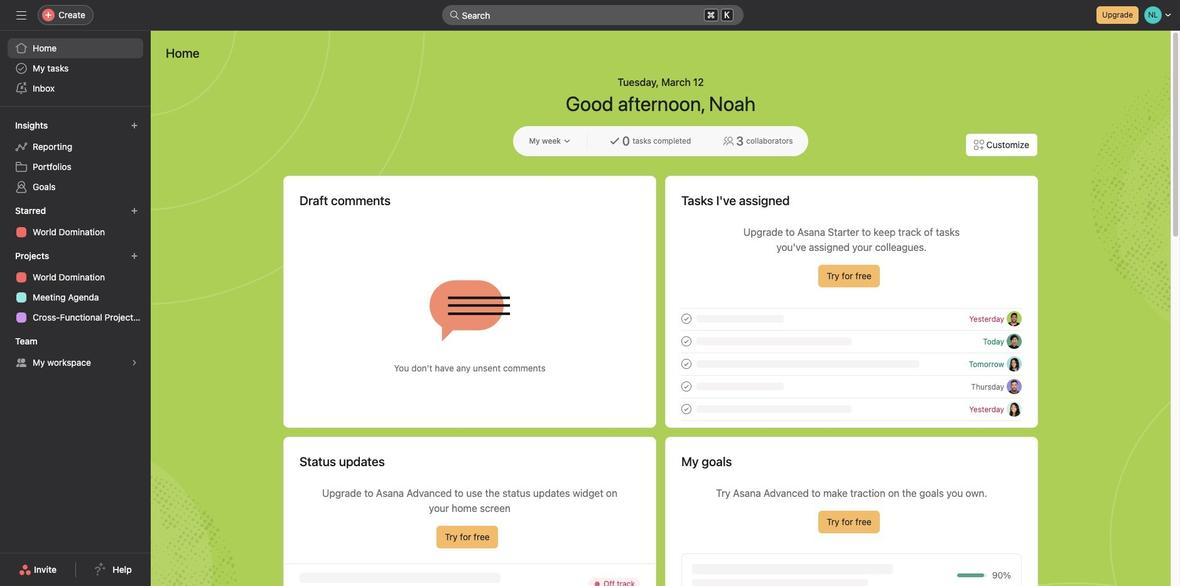 Task type: describe. For each thing, give the bounding box(es) containing it.
projects element
[[0, 245, 151, 330]]

Search tasks, projects, and more text field
[[442, 5, 743, 25]]

add items to starred image
[[131, 207, 138, 215]]

new insights image
[[131, 122, 138, 129]]

see details, my workspace image
[[131, 359, 138, 367]]



Task type: locate. For each thing, give the bounding box(es) containing it.
new project or portfolio image
[[131, 252, 138, 260]]

insights element
[[0, 114, 151, 200]]

None field
[[442, 5, 743, 25]]

prominent image
[[449, 10, 459, 20]]

teams element
[[0, 330, 151, 376]]

global element
[[0, 31, 151, 106]]

starred element
[[0, 200, 151, 245]]

hide sidebar image
[[16, 10, 26, 20]]



Task type: vqa. For each thing, say whether or not it's contained in the screenshot.
1st the Oct 19 from the bottom
no



